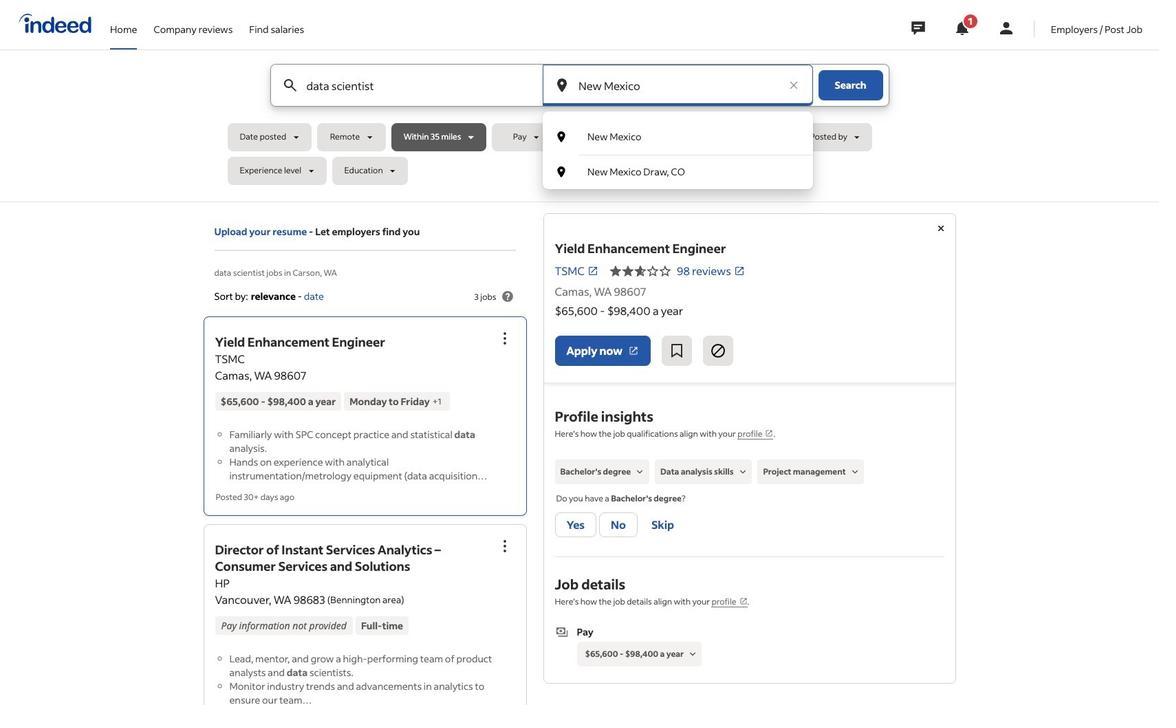 Task type: locate. For each thing, give the bounding box(es) containing it.
job actions for director of instant services analytics – consumer services and solutions is collapsed image
[[497, 538, 513, 555]]

not interested image
[[710, 343, 727, 359]]

1 missing qualification image from the left
[[634, 466, 647, 478]]

account image
[[999, 20, 1015, 36]]

missing qualification image
[[634, 466, 647, 478], [737, 466, 749, 478]]

search: Job title, keywords, or company text field
[[304, 65, 519, 106]]

job preferences (opens in a new window) image
[[740, 598, 748, 606]]

0 horizontal spatial missing qualification image
[[634, 466, 647, 478]]

tsmc (opens in a new tab) image
[[588, 266, 599, 277]]

missing preference image
[[687, 649, 700, 661]]

clear location input image
[[787, 78, 801, 92]]

1 horizontal spatial missing qualification image
[[737, 466, 749, 478]]

missing qualification image
[[849, 466, 862, 478]]

profile (opens in a new window) image
[[766, 430, 774, 438]]

None search field
[[228, 64, 932, 191]]

apply now (opens in a new tab) image
[[628, 346, 639, 357]]

Edit location text field
[[576, 65, 780, 106]]



Task type: vqa. For each thing, say whether or not it's contained in the screenshot.
Messages Unread count 0 image at the right
yes



Task type: describe. For each thing, give the bounding box(es) containing it.
2.7 out of 5 stars. link to 98 reviews company ratings (opens in a new tab) image
[[734, 266, 745, 277]]

close job details image
[[933, 220, 950, 237]]

help icon image
[[499, 288, 516, 305]]

2 missing qualification image from the left
[[737, 466, 749, 478]]

messages unread count 0 image
[[910, 14, 928, 42]]

2.7 out of 5 stars image
[[610, 263, 672, 279]]

job actions for yield enhancement engineer is collapsed image
[[497, 331, 513, 347]]

save this job image
[[669, 343, 686, 359]]

search suggestions list box
[[543, 120, 813, 189]]



